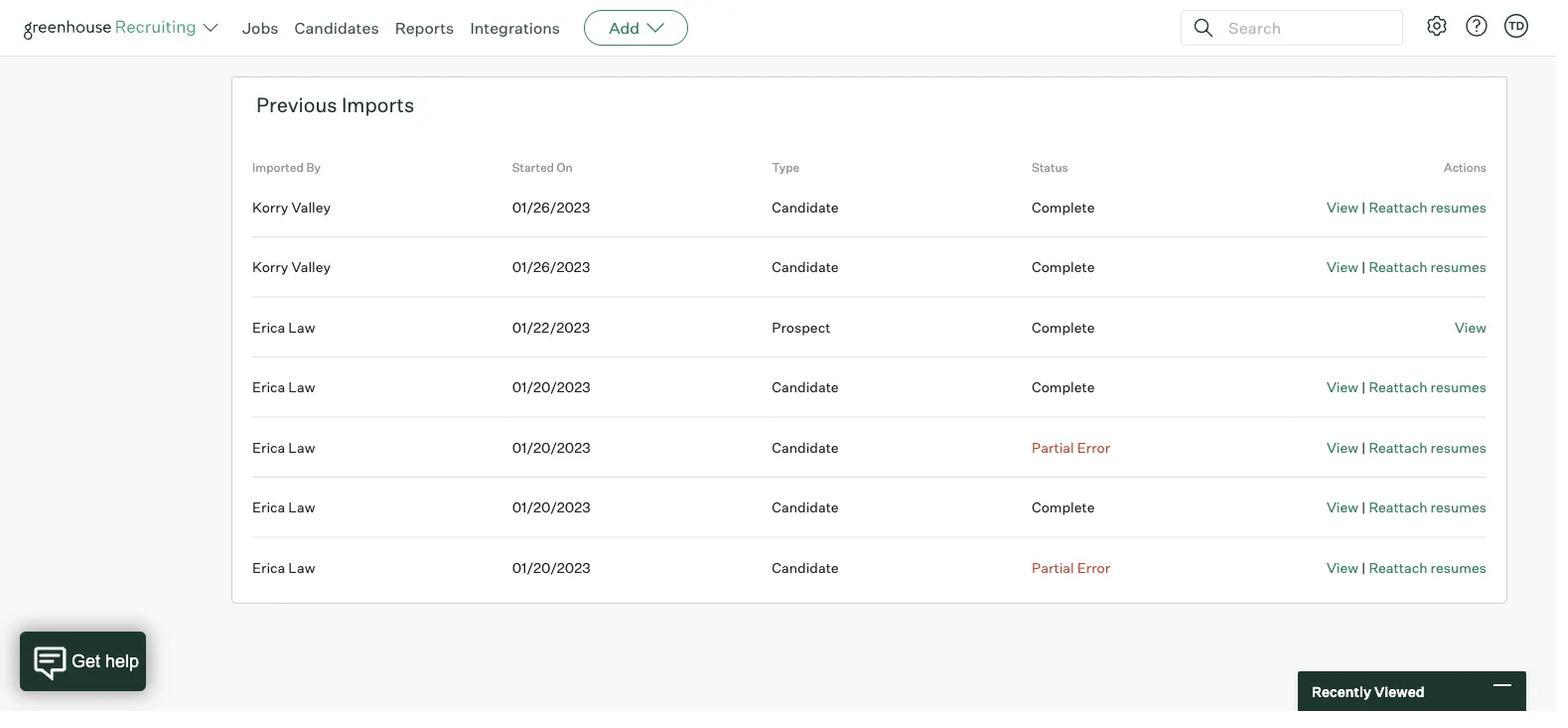 Task type: locate. For each thing, give the bounding box(es) containing it.
2 valley from the top
[[292, 259, 331, 276]]

td button
[[1505, 14, 1529, 38]]

view
[[1327, 199, 1359, 216], [1327, 259, 1359, 276], [1455, 319, 1487, 336], [1327, 379, 1359, 397], [1327, 439, 1359, 457], [1327, 499, 1359, 517], [1327, 559, 1359, 577]]

law
[[288, 319, 315, 336], [288, 379, 315, 397], [288, 439, 315, 457], [288, 499, 315, 517], [288, 559, 315, 577]]

reattach for 4th reattach resumes link from the bottom
[[1369, 379, 1428, 397]]

4 | from the top
[[1362, 439, 1366, 457]]

|
[[1362, 199, 1366, 216], [1362, 259, 1366, 276], [1362, 379, 1366, 397], [1362, 439, 1366, 457], [1362, 499, 1366, 517], [1362, 559, 1366, 577]]

01/26/2023
[[512, 199, 590, 216], [512, 259, 590, 276]]

5 | from the top
[[1362, 499, 1366, 517]]

valley
[[292, 199, 331, 216], [292, 259, 331, 276]]

1 vertical spatial error
[[1078, 559, 1111, 577]]

0 vertical spatial partial
[[1032, 439, 1075, 457]]

reattach for 5th reattach resumes link
[[1369, 499, 1428, 517]]

2 korry from the top
[[252, 259, 289, 276]]

erica for the view 'link' related to 4th reattach resumes link from the bottom
[[252, 379, 285, 397]]

imported by
[[252, 161, 321, 176]]

3 erica from the top
[[252, 439, 285, 457]]

2 erica from the top
[[252, 379, 285, 397]]

5 law from the top
[[288, 559, 315, 577]]

view link
[[1327, 199, 1359, 216], [1327, 259, 1359, 276], [1455, 319, 1487, 336], [1327, 379, 1359, 397], [1327, 439, 1359, 457], [1327, 499, 1359, 517], [1327, 559, 1359, 577]]

view | reattach resumes for first reattach resumes link from the bottom
[[1327, 559, 1487, 577]]

1 vertical spatial partial
[[1032, 559, 1075, 577]]

candidates
[[295, 18, 379, 38]]

| for 4th reattach resumes link from the bottom
[[1362, 379, 1366, 397]]

| for first reattach resumes link from the top of the page
[[1362, 199, 1366, 216]]

resumes for 4th reattach resumes link from the bottom
[[1431, 379, 1487, 397]]

2 law from the top
[[288, 379, 315, 397]]

1 vertical spatial partial error
[[1032, 559, 1111, 577]]

view | reattach resumes for second reattach resumes link
[[1327, 259, 1487, 276]]

korry
[[252, 199, 289, 216], [252, 259, 289, 276]]

01/26/2023 down started on
[[512, 199, 590, 216]]

candidate
[[772, 199, 839, 216], [772, 259, 839, 276], [772, 379, 839, 397], [772, 439, 839, 457], [772, 499, 839, 517], [772, 559, 839, 577]]

4 reattach resumes link from the top
[[1369, 439, 1487, 457]]

view link for 4th reattach resumes link from the bottom
[[1327, 379, 1359, 397]]

1 law from the top
[[288, 319, 315, 336]]

1 vertical spatial valley
[[292, 259, 331, 276]]

3 candidate from the top
[[772, 379, 839, 397]]

4 reattach from the top
[[1369, 439, 1428, 457]]

partial
[[1032, 439, 1075, 457], [1032, 559, 1075, 577]]

reports link
[[395, 18, 454, 38]]

status
[[1032, 161, 1069, 176]]

1 view | reattach resumes from the top
[[1327, 199, 1487, 216]]

5 erica from the top
[[252, 559, 285, 577]]

0 vertical spatial valley
[[292, 199, 331, 216]]

| for 3rd reattach resumes link from the bottom of the page
[[1362, 439, 1366, 457]]

1 vertical spatial korry
[[252, 259, 289, 276]]

2 resumes from the top
[[1431, 259, 1487, 276]]

01/26/2023 up 01/22/2023 in the top left of the page
[[512, 259, 590, 276]]

4 view | reattach resumes from the top
[[1327, 439, 1487, 457]]

1 error from the top
[[1078, 439, 1111, 457]]

view link for first reattach resumes link from the top of the page
[[1327, 199, 1359, 216]]

previous imports
[[256, 93, 414, 118]]

3 resumes from the top
[[1431, 379, 1487, 397]]

partial error
[[1032, 439, 1111, 457], [1032, 559, 1111, 577]]

0 vertical spatial korry
[[252, 199, 289, 216]]

resumes for 5th reattach resumes link
[[1431, 499, 1487, 517]]

01/26/2023 for first reattach resumes link from the top of the page
[[512, 199, 590, 216]]

2 view | reattach resumes from the top
[[1327, 259, 1487, 276]]

5 erica law from the top
[[252, 559, 315, 577]]

erica
[[252, 319, 285, 336], [252, 379, 285, 397], [252, 439, 285, 457], [252, 499, 285, 517], [252, 559, 285, 577]]

2 | from the top
[[1362, 259, 1366, 276]]

add
[[609, 18, 640, 38]]

6 view | reattach resumes from the top
[[1327, 559, 1487, 577]]

6 reattach from the top
[[1369, 559, 1428, 577]]

td
[[1509, 19, 1525, 32]]

0 vertical spatial korry valley
[[252, 199, 331, 216]]

1 reattach from the top
[[1369, 199, 1428, 216]]

view | reattach resumes for 4th reattach resumes link from the bottom
[[1327, 379, 1487, 397]]

valley for second reattach resumes link the view 'link'
[[292, 259, 331, 276]]

2 korry valley from the top
[[252, 259, 331, 276]]

3 reattach from the top
[[1369, 379, 1428, 397]]

0 vertical spatial error
[[1078, 439, 1111, 457]]

jobs
[[242, 18, 279, 38]]

01/22/2023
[[512, 319, 590, 336]]

3 | from the top
[[1362, 379, 1366, 397]]

1 vertical spatial korry valley
[[252, 259, 331, 276]]

1 complete from the top
[[1032, 199, 1095, 216]]

view | reattach resumes for 3rd reattach resumes link from the bottom of the page
[[1327, 439, 1487, 457]]

3 01/20/2023 from the top
[[512, 499, 591, 517]]

reattach
[[1369, 199, 1428, 216], [1369, 259, 1428, 276], [1369, 379, 1428, 397], [1369, 439, 1428, 457], [1369, 499, 1428, 517], [1369, 559, 1428, 577]]

| for second reattach resumes link
[[1362, 259, 1366, 276]]

6 | from the top
[[1362, 559, 1366, 577]]

erica law for first reattach resumes link from the bottom
[[252, 559, 315, 577]]

resumes
[[1431, 199, 1487, 216], [1431, 259, 1487, 276], [1431, 379, 1487, 397], [1431, 439, 1487, 457], [1431, 499, 1487, 517], [1431, 559, 1487, 577]]

1 | from the top
[[1362, 199, 1366, 216]]

candidates link
[[295, 18, 379, 38]]

reattach for 3rd reattach resumes link from the bottom of the page
[[1369, 439, 1428, 457]]

4 erica law from the top
[[252, 499, 315, 517]]

imported
[[252, 161, 304, 176]]

0 vertical spatial partial error
[[1032, 439, 1111, 457]]

| for first reattach resumes link from the bottom
[[1362, 559, 1366, 577]]

2 01/20/2023 from the top
[[512, 439, 591, 457]]

1 01/26/2023 from the top
[[512, 199, 590, 216]]

2 error from the top
[[1078, 559, 1111, 577]]

jobs link
[[242, 18, 279, 38]]

5 reattach from the top
[[1369, 499, 1428, 517]]

recently
[[1312, 683, 1372, 700]]

partial for 3rd reattach resumes link from the bottom of the page
[[1032, 439, 1075, 457]]

2 complete from the top
[[1032, 259, 1095, 276]]

5 complete from the top
[[1032, 499, 1095, 517]]

2 reattach from the top
[[1369, 259, 1428, 276]]

complete for 5th reattach resumes link
[[1032, 499, 1095, 517]]

4 law from the top
[[288, 499, 315, 517]]

1 valley from the top
[[292, 199, 331, 216]]

1 korry from the top
[[252, 199, 289, 216]]

1 erica law from the top
[[252, 319, 315, 336]]

4 erica from the top
[[252, 499, 285, 517]]

2 partial error from the top
[[1032, 559, 1111, 577]]

korry valley
[[252, 199, 331, 216], [252, 259, 331, 276]]

2 reattach resumes link from the top
[[1369, 259, 1487, 276]]

5 reattach resumes link from the top
[[1369, 499, 1487, 517]]

reattach resumes link
[[1369, 199, 1487, 216], [1369, 259, 1487, 276], [1369, 379, 1487, 397], [1369, 439, 1487, 457], [1369, 499, 1487, 517], [1369, 559, 1487, 577]]

5 resumes from the top
[[1431, 499, 1487, 517]]

1 partial from the top
[[1032, 439, 1075, 457]]

view link for 5th reattach resumes link
[[1327, 499, 1359, 517]]

integrations
[[470, 18, 560, 38]]

0 vertical spatial 01/26/2023
[[512, 199, 590, 216]]

1 resumes from the top
[[1431, 199, 1487, 216]]

valley for the view 'link' related to first reattach resumes link from the top of the page
[[292, 199, 331, 216]]

erica law
[[252, 319, 315, 336], [252, 379, 315, 397], [252, 439, 315, 457], [252, 499, 315, 517], [252, 559, 315, 577]]

view link for first reattach resumes link from the bottom
[[1327, 559, 1359, 577]]

erica law for 3rd reattach resumes link from the bottom of the page
[[252, 439, 315, 457]]

erica law for 4th reattach resumes link from the bottom
[[252, 379, 315, 397]]

error
[[1078, 439, 1111, 457], [1078, 559, 1111, 577]]

4 01/20/2023 from the top
[[512, 559, 591, 577]]

6 reattach resumes link from the top
[[1369, 559, 1487, 577]]

view link for 3rd reattach resumes link from the bottom of the page
[[1327, 439, 1359, 457]]

complete for 4th reattach resumes link from the bottom
[[1032, 379, 1095, 397]]

reattach for first reattach resumes link from the bottom
[[1369, 559, 1428, 577]]

6 resumes from the top
[[1431, 559, 1487, 577]]

01/20/2023
[[512, 379, 591, 397], [512, 439, 591, 457], [512, 499, 591, 517], [512, 559, 591, 577]]

reattach for second reattach resumes link
[[1369, 259, 1428, 276]]

complete
[[1032, 199, 1095, 216], [1032, 259, 1095, 276], [1032, 319, 1095, 336], [1032, 379, 1095, 397], [1032, 499, 1095, 517]]

4 complete from the top
[[1032, 379, 1095, 397]]

| for 5th reattach resumes link
[[1362, 499, 1366, 517]]

Search text field
[[1224, 13, 1385, 42]]

5 view | reattach resumes from the top
[[1327, 499, 1487, 517]]

2 candidate from the top
[[772, 259, 839, 276]]

3 erica law from the top
[[252, 439, 315, 457]]

type
[[772, 161, 800, 176]]

1 candidate from the top
[[772, 199, 839, 216]]

2 partial from the top
[[1032, 559, 1075, 577]]

view | reattach resumes
[[1327, 199, 1487, 216], [1327, 259, 1487, 276], [1327, 379, 1487, 397], [1327, 439, 1487, 457], [1327, 499, 1487, 517], [1327, 559, 1487, 577]]

1 partial error from the top
[[1032, 439, 1111, 457]]

4 resumes from the top
[[1431, 439, 1487, 457]]

view | reattach resumes for first reattach resumes link from the top of the page
[[1327, 199, 1487, 216]]

3 view | reattach resumes from the top
[[1327, 379, 1487, 397]]

1 vertical spatial 01/26/2023
[[512, 259, 590, 276]]

2 01/26/2023 from the top
[[512, 259, 590, 276]]

recently viewed
[[1312, 683, 1425, 700]]

1 erica from the top
[[252, 319, 285, 336]]

2 erica law from the top
[[252, 379, 315, 397]]



Task type: vqa. For each thing, say whether or not it's contained in the screenshot.
second View | Reattach resumes from the top
yes



Task type: describe. For each thing, give the bounding box(es) containing it.
erica for the view 'link' associated with first reattach resumes link from the bottom
[[252, 559, 285, 577]]

1 01/20/2023 from the top
[[512, 379, 591, 397]]

3 reattach resumes link from the top
[[1369, 379, 1487, 397]]

01/26/2023 for second reattach resumes link
[[512, 259, 590, 276]]

started on
[[512, 161, 573, 176]]

resumes for second reattach resumes link
[[1431, 259, 1487, 276]]

error for 3rd reattach resumes link from the bottom of the page's the view 'link'
[[1078, 439, 1111, 457]]

complete for second reattach resumes link
[[1032, 259, 1095, 276]]

add button
[[584, 10, 689, 46]]

erica for 3rd reattach resumes link from the bottom of the page's the view 'link'
[[252, 439, 285, 457]]

partial error for 3rd reattach resumes link from the bottom of the page's the view 'link'
[[1032, 439, 1111, 457]]

on
[[557, 161, 573, 176]]

1 korry valley from the top
[[252, 199, 331, 216]]

reattach for first reattach resumes link from the top of the page
[[1369, 199, 1428, 216]]

td button
[[1501, 10, 1533, 42]]

resumes for first reattach resumes link from the top of the page
[[1431, 199, 1487, 216]]

viewed
[[1375, 683, 1425, 700]]

korry for the view 'link' related to first reattach resumes link from the top of the page
[[252, 199, 289, 216]]

5 candidate from the top
[[772, 499, 839, 517]]

resumes for first reattach resumes link from the bottom
[[1431, 559, 1487, 577]]

actions
[[1445, 161, 1487, 176]]

complete for first reattach resumes link from the top of the page
[[1032, 199, 1095, 216]]

prospect
[[772, 319, 831, 336]]

resumes for 3rd reattach resumes link from the bottom of the page
[[1431, 439, 1487, 457]]

error for the view 'link' associated with first reattach resumes link from the bottom
[[1078, 559, 1111, 577]]

partial for first reattach resumes link from the bottom
[[1032, 559, 1075, 577]]

greenhouse recruiting image
[[24, 16, 203, 40]]

imports
[[342, 93, 414, 118]]

previous
[[256, 93, 337, 118]]

1 reattach resumes link from the top
[[1369, 199, 1487, 216]]

view | reattach resumes for 5th reattach resumes link
[[1327, 499, 1487, 517]]

erica law for 5th reattach resumes link
[[252, 499, 315, 517]]

6 candidate from the top
[[772, 559, 839, 577]]

4 candidate from the top
[[772, 439, 839, 457]]

reports
[[395, 18, 454, 38]]

korry for second reattach resumes link the view 'link'
[[252, 259, 289, 276]]

partial error for the view 'link' associated with first reattach resumes link from the bottom
[[1032, 559, 1111, 577]]

configure image
[[1426, 14, 1449, 38]]

view link for second reattach resumes link
[[1327, 259, 1359, 276]]

started
[[512, 161, 554, 176]]

by
[[306, 161, 321, 176]]

3 law from the top
[[288, 439, 315, 457]]

erica for the view 'link' associated with 5th reattach resumes link
[[252, 499, 285, 517]]

integrations link
[[470, 18, 560, 38]]

3 complete from the top
[[1032, 319, 1095, 336]]



